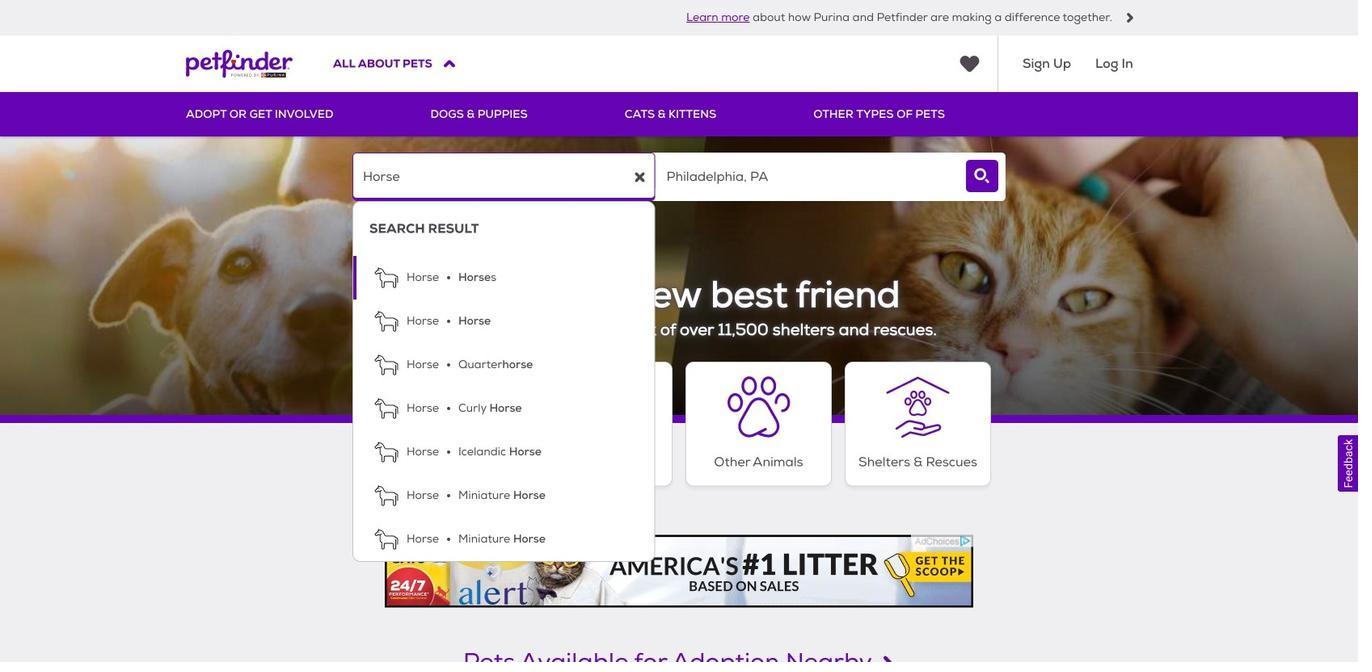 Task type: describe. For each thing, give the bounding box(es) containing it.
petfinder logo image
[[186, 36, 293, 92]]

Search Terrier, Kitten, etc. text field
[[353, 153, 655, 201]]

9c2b2 image
[[1125, 13, 1135, 23]]

primary element
[[186, 92, 1172, 137]]



Task type: vqa. For each thing, say whether or not it's contained in the screenshot.
Search Terrier, Kitten, etc. text field
yes



Task type: locate. For each thing, give the bounding box(es) containing it.
advertisement element
[[385, 536, 973, 608]]

Enter City, State, or ZIP text field
[[656, 153, 959, 201]]

animal search suggestions list box
[[353, 201, 655, 563]]



